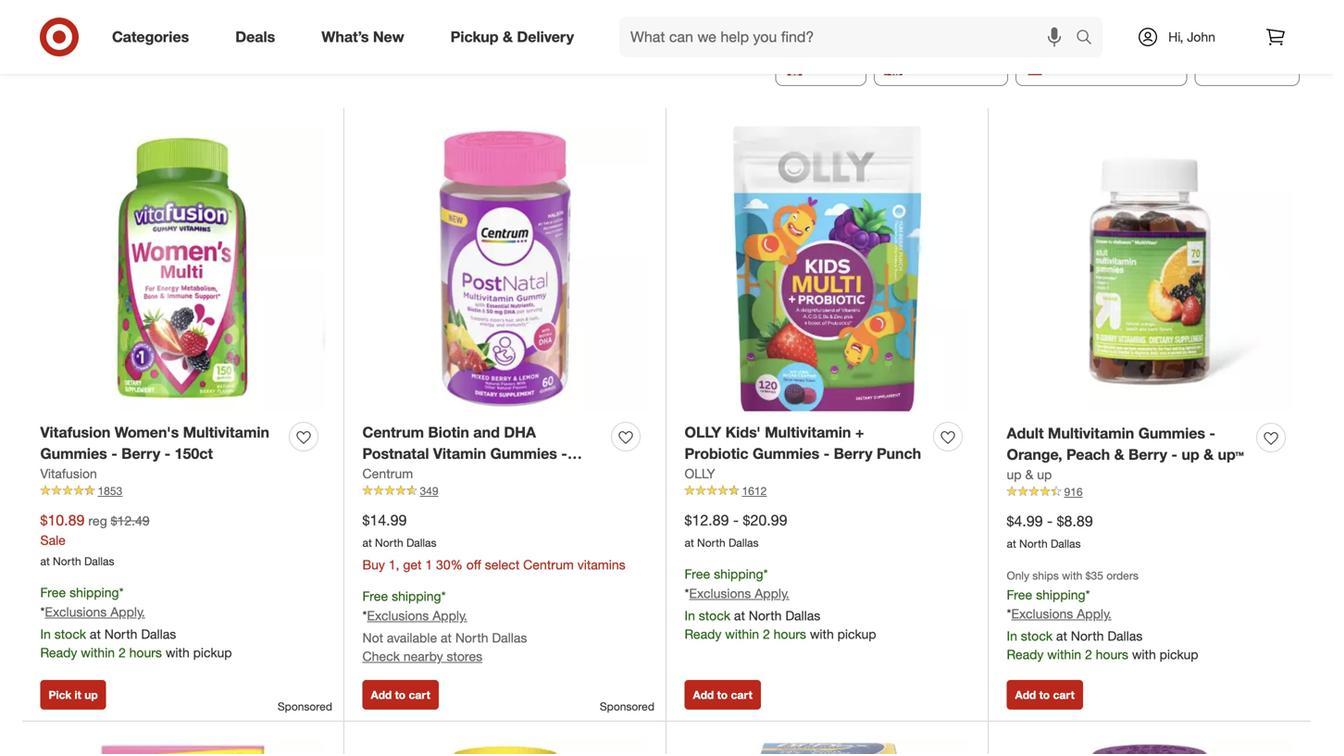 Task type: locate. For each thing, give the bounding box(es) containing it.
free down buy
[[363, 589, 388, 605]]

and
[[474, 424, 500, 442]]

1 sponsored from the left
[[278, 700, 333, 714]]

1 vertical spatial centrum
[[363, 466, 413, 482]]

exclusions apply. link for adult multivitamin gummies - orange, peach & berry - up & up™
[[1012, 606, 1112, 623]]

punch
[[877, 445, 922, 463]]

pickup inside "pickup & delivery" "link"
[[451, 28, 499, 46]]

3 add to cart from the left
[[1016, 689, 1075, 703]]

olly for olly
[[685, 466, 716, 482]]

john
[[1188, 29, 1216, 45]]

gummies up vitafusion link
[[40, 445, 107, 463]]

sponsored for vitafusion women's multivitamin gummies - berry - 150ct
[[278, 700, 333, 714]]

1 olly from the top
[[685, 424, 722, 442]]

multivitamin up peach
[[1049, 425, 1135, 443]]

add to cart button for north
[[363, 681, 439, 710]]

shipping down ships
[[1037, 587, 1086, 603]]

1 vertical spatial delivery
[[1123, 57, 1176, 75]]

shipping inside free shipping * * exclusions apply. not available at north dallas check nearby stores
[[392, 589, 441, 605]]

delivery for pickup & delivery
[[517, 28, 574, 46]]

to for $20.99
[[718, 689, 728, 703]]

1 horizontal spatial add to cart button
[[685, 681, 761, 710]]

free for exclusions apply. link associated with centrum biotin and dha postnatal vitamin gummies - mixed berry/lemon - 60ct
[[363, 589, 388, 605]]

berry for orange,
[[1129, 446, 1168, 464]]

categories link
[[96, 17, 212, 57]]

shipping down $10.89 reg $12.49 sale at north dallas
[[70, 585, 119, 601]]

women's
[[115, 424, 179, 442]]

at inside only ships with $35 orders free shipping * * exclusions apply. in stock at  north dallas ready within 2 hours with pickup
[[1057, 629, 1068, 645]]

2 horizontal spatial cart
[[1054, 689, 1075, 703]]

gummies down kids'
[[753, 445, 820, 463]]

add to cart button for $20.99
[[685, 681, 761, 710]]

0 vertical spatial vitafusion
[[40, 424, 111, 442]]

to
[[395, 689, 406, 703], [718, 689, 728, 703], [1040, 689, 1051, 703]]

to for north
[[395, 689, 406, 703]]

delivery inside "link"
[[517, 28, 574, 46]]

0 horizontal spatial free shipping * * exclusions apply. in stock at  north dallas ready within 2 hours with pickup
[[40, 585, 232, 661]]

0 horizontal spatial delivery
[[517, 28, 574, 46]]

vitafusion up the $10.89
[[40, 466, 97, 482]]

apply. inside free shipping * * exclusions apply. not available at north dallas check nearby stores
[[433, 608, 468, 624]]

gummies down dha
[[491, 445, 558, 463]]

2 to from the left
[[718, 689, 728, 703]]

1 to from the left
[[395, 689, 406, 703]]

0 horizontal spatial add to cart button
[[363, 681, 439, 710]]

1 horizontal spatial multivitamin
[[765, 424, 852, 442]]

1 horizontal spatial delivery
[[1123, 57, 1176, 75]]

gummies inside olly kids' multivitamin + probiotic gummies - berry punch
[[753, 445, 820, 463]]

delivery
[[517, 28, 574, 46], [1123, 57, 1176, 75]]

dallas inside $12.89 - $20.99 at north dallas
[[729, 536, 759, 550]]

1 horizontal spatial hours
[[774, 627, 807, 643]]

centrum right select
[[524, 557, 574, 574]]

1 horizontal spatial add to cart
[[693, 689, 753, 703]]

0 vertical spatial centrum
[[363, 424, 424, 442]]

north
[[375, 536, 404, 550], [698, 536, 726, 550], [1020, 537, 1048, 551], [53, 555, 81, 569], [749, 608, 782, 624], [104, 627, 138, 643], [1072, 629, 1105, 645], [456, 630, 489, 647]]

gummies
[[1139, 425, 1206, 443], [40, 445, 107, 463], [491, 445, 558, 463], [753, 445, 820, 463]]

north down the $35
[[1072, 629, 1105, 645]]

0 horizontal spatial within
[[81, 645, 115, 661]]

2 horizontal spatial in
[[1007, 629, 1018, 645]]

vitafusion inside vitafusion women's multivitamin gummies - berry - 150ct
[[40, 424, 111, 442]]

vitafusion for vitafusion
[[40, 466, 97, 482]]

stock down ships
[[1022, 629, 1053, 645]]

150ct
[[175, 445, 213, 463]]

pickup & delivery link
[[435, 17, 598, 57]]

up inside button
[[84, 689, 98, 703]]

adult
[[1007, 425, 1044, 443]]

add to cart for north
[[371, 689, 431, 703]]

apply. down the $35
[[1078, 606, 1112, 623]]

0 horizontal spatial cart
[[409, 689, 431, 703]]

vitafusion women's multivitamin gummies - berry - 150ct link
[[40, 423, 282, 465]]

2 sponsored from the left
[[600, 700, 655, 714]]

multivitamin left + at the right bottom of page
[[765, 424, 852, 442]]

adult multivitamin gummies - orange, peach & berry - up & up™ image
[[1007, 127, 1294, 413], [1007, 127, 1294, 413]]

free down $12.89
[[685, 567, 711, 583]]

berry inside vitafusion women's multivitamin gummies - berry - 150ct
[[122, 445, 160, 463]]

select
[[485, 557, 520, 574]]

0 vertical spatial olly
[[685, 424, 722, 442]]

multivitamin inside vitafusion women's multivitamin gummies - berry - 150ct
[[183, 424, 270, 442]]

vitafusion women's multivitamin gummies - berry - 150ct image
[[40, 127, 326, 412], [40, 127, 326, 412]]

centrum down postnatal
[[363, 466, 413, 482]]

reg
[[88, 513, 107, 529]]

0 vertical spatial delivery
[[517, 28, 574, 46]]

shop
[[909, 57, 944, 75]]

dha
[[504, 424, 536, 442]]

gummies inside adult multivitamin gummies - orange, peach & berry - up & up™
[[1139, 425, 1206, 443]]

check
[[363, 649, 400, 665]]

free inside free shipping * * exclusions apply. not available at north dallas check nearby stores
[[363, 589, 388, 605]]

delivery inside 'button'
[[1123, 57, 1176, 75]]

434 results
[[33, 51, 144, 77]]

3 cart from the left
[[1054, 689, 1075, 703]]

berry down women's
[[122, 445, 160, 463]]

pick
[[49, 689, 72, 703]]

free down 'sale' on the bottom left of page
[[40, 585, 66, 601]]

0 horizontal spatial to
[[395, 689, 406, 703]]

30%
[[436, 557, 463, 574]]

exclusions apply. link down $10.89 reg $12.49 sale at north dallas
[[45, 604, 145, 621]]

1 horizontal spatial in
[[685, 608, 696, 624]]

north down $14.99
[[375, 536, 404, 550]]

within
[[726, 627, 760, 643], [81, 645, 115, 661], [1048, 647, 1082, 663]]

2 horizontal spatial add to cart button
[[1007, 681, 1084, 710]]

1 horizontal spatial berry
[[834, 445, 873, 463]]

exclusions apply. link down ships
[[1012, 606, 1112, 623]]

dallas
[[407, 536, 437, 550], [729, 536, 759, 550], [1051, 537, 1082, 551], [84, 555, 114, 569], [786, 608, 821, 624], [141, 627, 176, 643], [1108, 629, 1143, 645], [492, 630, 527, 647]]

2 horizontal spatial multivitamin
[[1049, 425, 1135, 443]]

2 cart from the left
[[731, 689, 753, 703]]

2 horizontal spatial add
[[1016, 689, 1037, 703]]

$12.49
[[111, 513, 150, 529]]

pickup
[[451, 28, 499, 46], [810, 57, 855, 75]]

kids'
[[726, 424, 761, 442]]

search button
[[1068, 17, 1113, 61]]

osteo bi-flex triple strength & vitamin d joint health tablets - 80ct image
[[685, 741, 970, 755], [685, 741, 970, 755]]

centrum women's multivitamin gummies image
[[1007, 741, 1294, 755], [1007, 741, 1294, 755]]

stock down $12.89 - $20.99 at north dallas
[[699, 608, 731, 624]]

free down only
[[1007, 587, 1033, 603]]

dallas inside $10.89 reg $12.49 sale at north dallas
[[84, 555, 114, 569]]

north down $12.89
[[698, 536, 726, 550]]

shipping down get
[[392, 589, 441, 605]]

north up the pick it up button
[[104, 627, 138, 643]]

vitafusion
[[40, 424, 111, 442], [40, 466, 97, 482]]

vitamin
[[433, 445, 486, 463]]

olly down probiotic
[[685, 466, 716, 482]]

olly for olly kids' multivitamin + probiotic gummies - berry punch
[[685, 424, 722, 442]]

north down 'sale' on the bottom left of page
[[53, 555, 81, 569]]

add to cart
[[371, 689, 431, 703], [693, 689, 753, 703], [1016, 689, 1075, 703]]

centrum up postnatal
[[363, 424, 424, 442]]

delivery for same day delivery
[[1123, 57, 1176, 75]]

berry down + at the right bottom of page
[[834, 445, 873, 463]]

&
[[503, 28, 513, 46], [1115, 446, 1125, 464], [1204, 446, 1215, 464], [1026, 467, 1034, 483]]

free
[[685, 567, 711, 583], [40, 585, 66, 601], [1007, 587, 1033, 603], [363, 589, 388, 605]]

hi,
[[1169, 29, 1184, 45]]

north up stores
[[456, 630, 489, 647]]

berry
[[122, 445, 160, 463], [834, 445, 873, 463], [1129, 446, 1168, 464]]

2 horizontal spatial add to cart
[[1016, 689, 1075, 703]]

free shipping * * exclusions apply. in stock at  north dallas ready within 2 hours with pickup
[[685, 567, 877, 643], [40, 585, 232, 661]]

adult multivitamin gummies - orange, peach & berry - up & up™ link
[[1007, 423, 1250, 466]]

apply. up stores
[[433, 608, 468, 624]]

2 horizontal spatial stock
[[1022, 629, 1053, 645]]

- inside olly kids' multivitamin + probiotic gummies - berry punch
[[824, 445, 830, 463]]

* up not
[[363, 608, 367, 624]]

up inside adult multivitamin gummies - orange, peach & berry - up & up™
[[1182, 446, 1200, 464]]

nature made women's multivitamin tablets - 120ct image
[[363, 741, 648, 755], [363, 741, 648, 755]]

nearby
[[404, 649, 443, 665]]

up
[[1182, 446, 1200, 464], [1007, 467, 1022, 483], [1038, 467, 1053, 483], [84, 689, 98, 703]]

stock up the "pick it up"
[[54, 627, 86, 643]]

biotin
[[428, 424, 470, 442]]

1,
[[389, 557, 400, 574]]

exclusions down ships
[[1012, 606, 1074, 623]]

at down $4.99 at the right bottom
[[1007, 537, 1017, 551]]

2 add to cart from the left
[[693, 689, 753, 703]]

-
[[1210, 425, 1216, 443], [111, 445, 117, 463], [165, 445, 171, 463], [562, 445, 568, 463], [824, 445, 830, 463], [1172, 446, 1178, 464], [506, 466, 512, 484], [734, 512, 739, 530], [1048, 513, 1053, 531]]

1 horizontal spatial add
[[693, 689, 714, 703]]

vitafusion up vitafusion link
[[40, 424, 111, 442]]

2 olly from the top
[[685, 466, 716, 482]]

$20.99
[[743, 512, 788, 530]]

- inside $12.89 - $20.99 at north dallas
[[734, 512, 739, 530]]

north inside $10.89 reg $12.49 sale at north dallas
[[53, 555, 81, 569]]

cart for north
[[409, 689, 431, 703]]

2 horizontal spatial berry
[[1129, 446, 1168, 464]]

it
[[75, 689, 81, 703]]

up & up link
[[1007, 466, 1053, 484]]

at down ships
[[1057, 629, 1068, 645]]

gummies up 916 link
[[1139, 425, 1206, 443]]

north down $4.99 at the right bottom
[[1020, 537, 1048, 551]]

north inside only ships with $35 orders free shipping * * exclusions apply. in stock at  north dallas ready within 2 hours with pickup
[[1072, 629, 1105, 645]]

at
[[363, 536, 372, 550], [685, 536, 695, 550], [1007, 537, 1017, 551], [40, 555, 50, 569], [735, 608, 746, 624], [90, 627, 101, 643], [1057, 629, 1068, 645], [441, 630, 452, 647]]

sponsored
[[278, 700, 333, 714], [600, 700, 655, 714]]

berry inside adult multivitamin gummies - orange, peach & berry - up & up™
[[1129, 446, 1168, 464]]

deals
[[236, 28, 275, 46]]

at down 'sale' on the bottom left of page
[[40, 555, 50, 569]]

at inside free shipping * * exclusions apply. not available at north dallas check nearby stores
[[441, 630, 452, 647]]

free inside only ships with $35 orders free shipping * * exclusions apply. in stock at  north dallas ready within 2 hours with pickup
[[1007, 587, 1033, 603]]

1 horizontal spatial sponsored
[[600, 700, 655, 714]]

- inside $4.99 - $8.89 at north dallas
[[1048, 513, 1053, 531]]

1 vertical spatial pickup
[[810, 57, 855, 75]]

centrum
[[363, 424, 424, 442], [363, 466, 413, 482], [524, 557, 574, 574]]

0 vertical spatial pickup
[[451, 28, 499, 46]]

1 add to cart button from the left
[[363, 681, 439, 710]]

pickup inside pickup button
[[810, 57, 855, 75]]

orders
[[1107, 569, 1139, 583]]

2 add to cart button from the left
[[685, 681, 761, 710]]

multivitamin up the 150ct
[[183, 424, 270, 442]]

shipping inside only ships with $35 orders free shipping * * exclusions apply. in stock at  north dallas ready within 2 hours with pickup
[[1037, 587, 1086, 603]]

0 horizontal spatial add
[[371, 689, 392, 703]]

434
[[33, 51, 69, 77]]

2 horizontal spatial to
[[1040, 689, 1051, 703]]

available
[[387, 630, 437, 647]]

ready
[[685, 627, 722, 643], [40, 645, 77, 661], [1007, 647, 1044, 663]]

2 horizontal spatial 2
[[1086, 647, 1093, 663]]

centrum inside centrum biotin and dha postnatal vitamin gummies - mixed berry/lemon - 60ct
[[363, 424, 424, 442]]

postnatal
[[363, 445, 429, 463]]

* down $12.89 - $20.99 at north dallas
[[764, 567, 768, 583]]

1612 link
[[685, 483, 970, 500]]

olly kids' multivitamin + probiotic gummies - berry punch image
[[685, 127, 970, 412], [685, 127, 970, 412]]

add for $20.99
[[693, 689, 714, 703]]

olly kids' multivitamin + probiotic gummies - berry punch
[[685, 424, 922, 463]]

2 horizontal spatial within
[[1048, 647, 1082, 663]]

at down $12.89
[[685, 536, 695, 550]]

3 add from the left
[[1016, 689, 1037, 703]]

berry for probiotic
[[834, 445, 873, 463]]

1 cart from the left
[[409, 689, 431, 703]]

2 horizontal spatial ready
[[1007, 647, 1044, 663]]

3 to from the left
[[1040, 689, 1051, 703]]

1 horizontal spatial pickup
[[838, 627, 877, 643]]

1 add from the left
[[371, 689, 392, 703]]

with
[[1063, 569, 1083, 583], [810, 627, 834, 643], [166, 645, 190, 661], [1133, 647, 1157, 663]]

exclusions apply. link for centrum biotin and dha postnatal vitamin gummies - mixed berry/lemon - 60ct
[[367, 608, 468, 624]]

add to cart button for $8.89
[[1007, 681, 1084, 710]]

0 horizontal spatial multivitamin
[[183, 424, 270, 442]]

in inside only ships with $35 orders free shipping * * exclusions apply. in stock at  north dallas ready within 2 hours with pickup
[[1007, 629, 1018, 645]]

0 horizontal spatial add to cart
[[371, 689, 431, 703]]

2 vitafusion from the top
[[40, 466, 97, 482]]

centrum for centrum
[[363, 466, 413, 482]]

within inside only ships with $35 orders free shipping * * exclusions apply. in stock at  north dallas ready within 2 hours with pickup
[[1048, 647, 1082, 663]]

multivitamin inside olly kids' multivitamin + probiotic gummies - berry punch
[[765, 424, 852, 442]]

$14.99 at north dallas buy 1, get 1 30% off select centrum vitamins
[[363, 512, 626, 574]]

olly inside olly kids' multivitamin + probiotic gummies - berry punch
[[685, 424, 722, 442]]

1 horizontal spatial 2
[[763, 627, 771, 643]]

1 horizontal spatial pickup
[[810, 57, 855, 75]]

one a day women's prenatal vitamin 1 with dha & folic acid multivitamin softgels image
[[40, 741, 326, 755], [40, 741, 326, 755]]

2
[[763, 627, 771, 643], [119, 645, 126, 661], [1086, 647, 1093, 663]]

3 add to cart button from the left
[[1007, 681, 1084, 710]]

1 vertical spatial olly
[[685, 466, 716, 482]]

in
[[685, 608, 696, 624], [40, 627, 51, 643], [1007, 629, 1018, 645]]

1 horizontal spatial within
[[726, 627, 760, 643]]

pick it up button
[[40, 681, 106, 710]]

0 horizontal spatial berry
[[122, 445, 160, 463]]

gummies inside centrum biotin and dha postnatal vitamin gummies - mixed berry/lemon - 60ct
[[491, 445, 558, 463]]

at up buy
[[363, 536, 372, 550]]

add to cart for $20.99
[[693, 689, 753, 703]]

exclusions down $12.89 - $20.99 at north dallas
[[690, 586, 752, 602]]

exclusions apply. link up available
[[367, 608, 468, 624]]

2 horizontal spatial hours
[[1096, 647, 1129, 663]]

cart for $20.99
[[731, 689, 753, 703]]

2 add from the left
[[693, 689, 714, 703]]

free for exclusions apply. link below $12.89 - $20.99 at north dallas
[[685, 567, 711, 583]]

buy
[[363, 557, 385, 574]]

$10.89 reg $12.49 sale at north dallas
[[40, 512, 150, 569]]

exclusions apply. link
[[690, 586, 790, 602], [45, 604, 145, 621], [1012, 606, 1112, 623], [367, 608, 468, 624]]

exclusions up available
[[367, 608, 429, 624]]

centrum biotin and dha postnatal vitamin gummies - mixed berry/lemon - 60ct image
[[363, 127, 648, 412], [363, 127, 648, 412]]

1 vitafusion from the top
[[40, 424, 111, 442]]

2 horizontal spatial pickup
[[1160, 647, 1199, 663]]

0 horizontal spatial pickup
[[451, 28, 499, 46]]

1 vertical spatial vitafusion
[[40, 466, 97, 482]]

north down $12.89 - $20.99 at north dallas
[[749, 608, 782, 624]]

2 vertical spatial centrum
[[524, 557, 574, 574]]

same
[[1051, 57, 1089, 75]]

2 inside only ships with $35 orders free shipping * * exclusions apply. in stock at  north dallas ready within 2 hours with pickup
[[1086, 647, 1093, 663]]

stores
[[447, 649, 483, 665]]

at inside $4.99 - $8.89 at north dallas
[[1007, 537, 1017, 551]]

free for vitafusion women's multivitamin gummies - berry - 150ct's exclusions apply. link
[[40, 585, 66, 601]]

1 horizontal spatial cart
[[731, 689, 753, 703]]

berry up 916 link
[[1129, 446, 1168, 464]]

1 horizontal spatial to
[[718, 689, 728, 703]]

at up stores
[[441, 630, 452, 647]]

olly up probiotic
[[685, 424, 722, 442]]

60ct
[[516, 466, 546, 484]]

0 horizontal spatial sponsored
[[278, 700, 333, 714]]

1 add to cart from the left
[[371, 689, 431, 703]]

add
[[371, 689, 392, 703], [693, 689, 714, 703], [1016, 689, 1037, 703]]

berry inside olly kids' multivitamin + probiotic gummies - berry punch
[[834, 445, 873, 463]]



Task type: describe. For each thing, give the bounding box(es) containing it.
only ships with $35 orders free shipping * * exclusions apply. in stock at  north dallas ready within 2 hours with pickup
[[1007, 569, 1199, 663]]

1 horizontal spatial stock
[[699, 608, 731, 624]]

sponsored for centrum biotin and dha postnatal vitamin gummies - mixed berry/lemon - 60ct
[[600, 700, 655, 714]]

check nearby stores button
[[363, 648, 483, 666]]

$12.89 - $20.99 at north dallas
[[685, 512, 788, 550]]

1612
[[742, 484, 767, 498]]

& inside "link"
[[503, 28, 513, 46]]

within for exclusions apply. link below $12.89 - $20.99 at north dallas
[[726, 627, 760, 643]]

$4.99 - $8.89 at north dallas
[[1007, 513, 1094, 551]]

centrum biotin and dha postnatal vitamin gummies - mixed berry/lemon - 60ct link
[[363, 423, 604, 484]]

$10.89
[[40, 512, 85, 530]]

up™
[[1219, 446, 1245, 464]]

adult multivitamin gummies - orange, peach & berry - up & up™
[[1007, 425, 1245, 464]]

centrum link
[[363, 465, 413, 483]]

centrum biotin and dha postnatal vitamin gummies - mixed berry/lemon - 60ct
[[363, 424, 568, 484]]

apply. inside only ships with $35 orders free shipping * * exclusions apply. in stock at  north dallas ready within 2 hours with pickup
[[1078, 606, 1112, 623]]

1853
[[98, 484, 122, 498]]

not
[[363, 630, 384, 647]]

$35
[[1086, 569, 1104, 583]]

berry/lemon
[[409, 466, 502, 484]]

centrum inside the $14.99 at north dallas buy 1, get 1 30% off select centrum vitamins
[[524, 557, 574, 574]]

dallas inside only ships with $35 orders free shipping * * exclusions apply. in stock at  north dallas ready within 2 hours with pickup
[[1108, 629, 1143, 645]]

at down $12.89 - $20.99 at north dallas
[[735, 608, 746, 624]]

north inside free shipping * * exclusions apply. not available at north dallas check nearby stores
[[456, 630, 489, 647]]

$12.89
[[685, 512, 729, 530]]

vitamins
[[578, 557, 626, 574]]

$14.99
[[363, 512, 407, 530]]

0 horizontal spatial ready
[[40, 645, 77, 661]]

at inside $10.89 reg $12.49 sale at north dallas
[[40, 555, 50, 569]]

dallas inside free shipping * * exclusions apply. not available at north dallas check nearby stores
[[492, 630, 527, 647]]

pick it up
[[49, 689, 98, 703]]

$4.99
[[1007, 513, 1044, 531]]

vitafusion link
[[40, 465, 97, 483]]

add for north
[[371, 689, 392, 703]]

what's new link
[[306, 17, 428, 57]]

0 horizontal spatial hours
[[129, 645, 162, 661]]

vitafusion women's multivitamin gummies - berry - 150ct
[[40, 424, 270, 463]]

store
[[963, 57, 997, 75]]

* down only
[[1007, 606, 1012, 623]]

shipping down $12.89 - $20.99 at north dallas
[[714, 567, 764, 583]]

in
[[948, 57, 959, 75]]

exclusions apply. link down $12.89 - $20.99 at north dallas
[[690, 586, 790, 602]]

0 horizontal spatial stock
[[54, 627, 86, 643]]

1 horizontal spatial free shipping * * exclusions apply. in stock at  north dallas ready within 2 hours with pickup
[[685, 567, 877, 643]]

shipping button
[[1196, 45, 1301, 86]]

off
[[467, 557, 482, 574]]

results
[[75, 51, 144, 77]]

916 link
[[1007, 484, 1294, 501]]

add for $8.89
[[1016, 689, 1037, 703]]

What can we help you find? suggestions appear below search field
[[620, 17, 1081, 57]]

1
[[426, 557, 433, 574]]

916
[[1065, 485, 1083, 499]]

olly link
[[685, 465, 716, 483]]

0 horizontal spatial pickup
[[193, 645, 232, 661]]

multivitamin for berry
[[765, 424, 852, 442]]

exclusions inside only ships with $35 orders free shipping * * exclusions apply. in stock at  north dallas ready within 2 hours with pickup
[[1012, 606, 1074, 623]]

stock inside only ships with $35 orders free shipping * * exclusions apply. in stock at  north dallas ready within 2 hours with pickup
[[1022, 629, 1053, 645]]

north inside $4.99 - $8.89 at north dallas
[[1020, 537, 1048, 551]]

apply. down $10.89 reg $12.49 sale at north dallas
[[110, 604, 145, 621]]

exclusions inside free shipping * * exclusions apply. not available at north dallas check nearby stores
[[367, 608, 429, 624]]

centrum for centrum biotin and dha postnatal vitamin gummies - mixed berry/lemon - 60ct
[[363, 424, 424, 442]]

to for $8.89
[[1040, 689, 1051, 703]]

day
[[1093, 57, 1119, 75]]

same day delivery
[[1051, 57, 1176, 75]]

+
[[856, 424, 865, 442]]

up & up
[[1007, 467, 1053, 483]]

north inside $12.89 - $20.99 at north dallas
[[698, 536, 726, 550]]

gummies inside vitafusion women's multivitamin gummies - berry - 150ct
[[40, 445, 107, 463]]

free shipping * * exclusions apply. not available at north dallas check nearby stores
[[363, 589, 527, 665]]

dallas inside $4.99 - $8.89 at north dallas
[[1051, 537, 1082, 551]]

apply. down $12.89 - $20.99 at north dallas
[[755, 586, 790, 602]]

pickup button
[[776, 45, 867, 86]]

only
[[1007, 569, 1030, 583]]

at inside the $14.99 at north dallas buy 1, get 1 30% off select centrum vitamins
[[363, 536, 372, 550]]

multivitamin inside adult multivitamin gummies - orange, peach & berry - up & up™
[[1049, 425, 1135, 443]]

search
[[1068, 30, 1113, 48]]

cart for $8.89
[[1054, 689, 1075, 703]]

exclusions apply. link for vitafusion women's multivitamin gummies - berry - 150ct
[[45, 604, 145, 621]]

multivitamin for 150ct
[[183, 424, 270, 442]]

pickup for pickup & delivery
[[451, 28, 499, 46]]

categories
[[112, 28, 189, 46]]

orange,
[[1007, 446, 1063, 464]]

add to cart for $8.89
[[1016, 689, 1075, 703]]

shipping
[[1230, 57, 1289, 75]]

olly kids' multivitamin + probiotic gummies - berry punch link
[[685, 423, 927, 465]]

at inside $12.89 - $20.99 at north dallas
[[685, 536, 695, 550]]

deals link
[[220, 17, 299, 57]]

what's
[[322, 28, 369, 46]]

pickup for pickup
[[810, 57, 855, 75]]

* down $12.89
[[685, 586, 690, 602]]

same day delivery button
[[1016, 45, 1188, 86]]

1 horizontal spatial ready
[[685, 627, 722, 643]]

* down $10.89 reg $12.49 sale at north dallas
[[119, 585, 124, 601]]

1853 link
[[40, 483, 326, 500]]

get
[[403, 557, 422, 574]]

exclusions down $10.89 reg $12.49 sale at north dallas
[[45, 604, 107, 621]]

0 horizontal spatial 2
[[119, 645, 126, 661]]

hi, john
[[1169, 29, 1216, 45]]

mixed
[[363, 466, 405, 484]]

* down 'sale' on the bottom left of page
[[40, 604, 45, 621]]

probiotic
[[685, 445, 749, 463]]

vitafusion for vitafusion women's multivitamin gummies - berry - 150ct
[[40, 424, 111, 442]]

shop in store button
[[874, 45, 1009, 86]]

shop in store
[[909, 57, 997, 75]]

349 link
[[363, 483, 648, 500]]

ships
[[1033, 569, 1060, 583]]

at up the pick it up button
[[90, 627, 101, 643]]

new
[[373, 28, 404, 46]]

* down the $35
[[1086, 587, 1091, 603]]

hours inside only ships with $35 orders free shipping * * exclusions apply. in stock at  north dallas ready within 2 hours with pickup
[[1096, 647, 1129, 663]]

what's new
[[322, 28, 404, 46]]

pickup & delivery
[[451, 28, 574, 46]]

349
[[420, 484, 439, 498]]

* down 30% at the left bottom of page
[[441, 589, 446, 605]]

0 horizontal spatial in
[[40, 627, 51, 643]]

north inside the $14.99 at north dallas buy 1, get 1 30% off select centrum vitamins
[[375, 536, 404, 550]]

peach
[[1067, 446, 1111, 464]]

dallas inside the $14.99 at north dallas buy 1, get 1 30% off select centrum vitamins
[[407, 536, 437, 550]]

$8.89
[[1058, 513, 1094, 531]]

within for vitafusion women's multivitamin gummies - berry - 150ct's exclusions apply. link
[[81, 645, 115, 661]]

sale
[[40, 532, 66, 549]]

pickup inside only ships with $35 orders free shipping * * exclusions apply. in stock at  north dallas ready within 2 hours with pickup
[[1160, 647, 1199, 663]]

ready inside only ships with $35 orders free shipping * * exclusions apply. in stock at  north dallas ready within 2 hours with pickup
[[1007, 647, 1044, 663]]



Task type: vqa. For each thing, say whether or not it's contained in the screenshot.
BRAND
no



